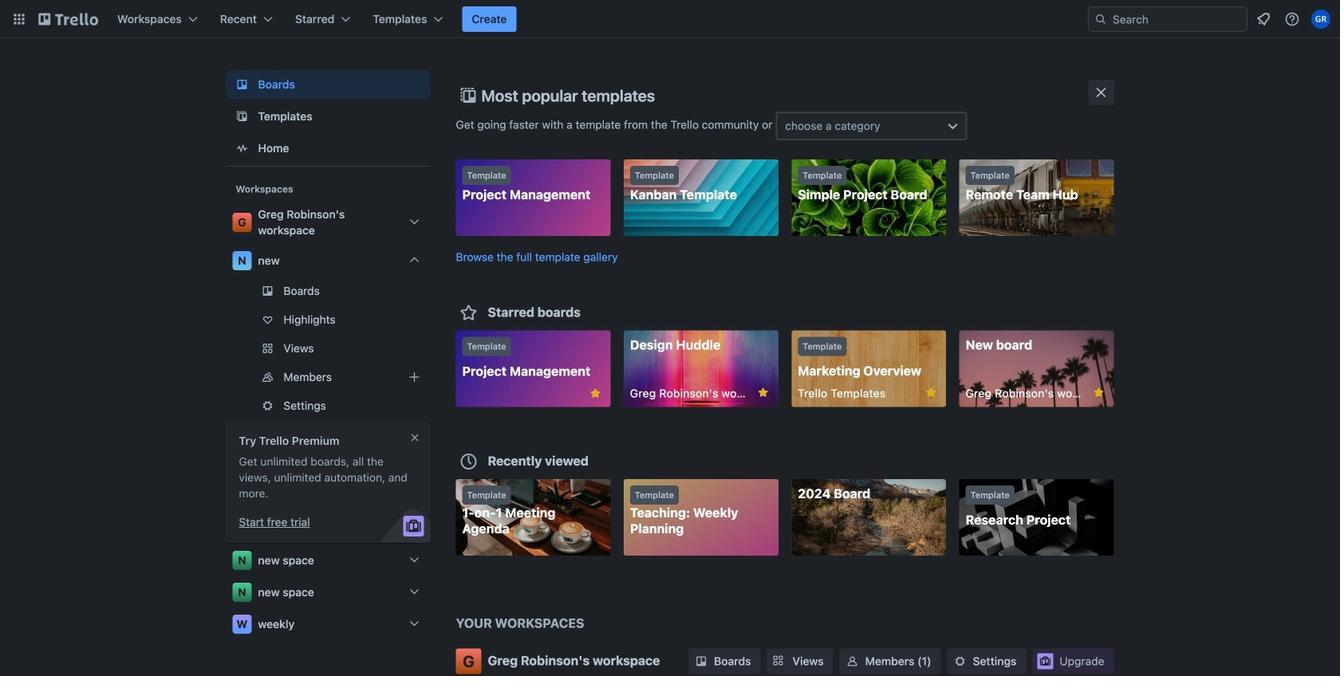 Task type: describe. For each thing, give the bounding box(es) containing it.
home image
[[233, 139, 252, 158]]

back to home image
[[38, 6, 98, 32]]

click to unstar this board. it will be removed from your starred list. image
[[756, 386, 770, 400]]

2 sm image from the left
[[845, 654, 861, 670]]

board image
[[233, 75, 252, 94]]

0 horizontal spatial click to unstar this board. it will be removed from your starred list. image
[[588, 387, 603, 401]]

add image
[[405, 368, 424, 387]]

1 horizontal spatial click to unstar this board. it will be removed from your starred list. image
[[924, 386, 938, 400]]

sm image
[[952, 654, 968, 670]]



Task type: locate. For each thing, give the bounding box(es) containing it.
open information menu image
[[1284, 11, 1300, 27]]

template board image
[[233, 107, 252, 126]]

0 horizontal spatial sm image
[[693, 654, 709, 670]]

Search field
[[1088, 6, 1248, 32]]

click to unstar this board. it will be removed from your starred list. image
[[924, 386, 938, 400], [588, 387, 603, 401]]

primary element
[[0, 0, 1340, 38]]

search image
[[1095, 13, 1107, 26]]

1 horizontal spatial sm image
[[845, 654, 861, 670]]

1 sm image from the left
[[693, 654, 709, 670]]

greg robinson (gregrobinson96) image
[[1312, 10, 1331, 29]]

0 notifications image
[[1254, 10, 1273, 29]]

sm image
[[693, 654, 709, 670], [845, 654, 861, 670]]



Task type: vqa. For each thing, say whether or not it's contained in the screenshot.
'0 Notifications' 'icon'
yes



